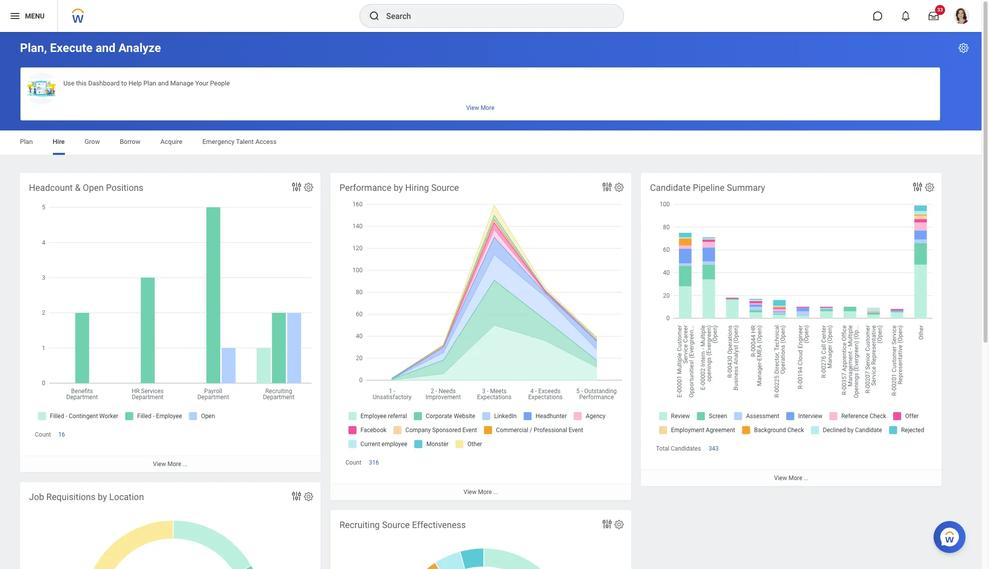 Task type: locate. For each thing, give the bounding box(es) containing it.
0 horizontal spatial source
[[382, 520, 410, 530]]

more for candidate pipeline summary
[[789, 475, 803, 482]]

view more ... link
[[20, 456, 321, 472], [642, 470, 943, 486], [331, 484, 632, 500]]

1 vertical spatial count
[[346, 459, 362, 466]]

pipeline
[[694, 182, 725, 193]]

configure and view chart data image left configure job requisitions by location "icon"
[[291, 490, 303, 502]]

borrow
[[120, 138, 141, 145]]

execute
[[50, 41, 93, 55]]

1 vertical spatial more
[[789, 475, 803, 482]]

0 horizontal spatial view
[[153, 461, 166, 468]]

view inside performance by hiring source element
[[464, 489, 477, 496]]

0 vertical spatial count
[[35, 431, 51, 438]]

0 vertical spatial configure and view chart data image
[[913, 181, 925, 193]]

0 horizontal spatial by
[[98, 492, 107, 502]]

0 vertical spatial view
[[153, 461, 166, 468]]

more inside candidate pipeline summary element
[[789, 475, 803, 482]]

configure and view chart data image left configure candidate pipeline summary icon in the right top of the page
[[913, 181, 925, 193]]

more
[[168, 461, 181, 468], [789, 475, 803, 482], [478, 489, 492, 496]]

positions
[[106, 182, 143, 193]]

0 vertical spatial and
[[96, 41, 116, 55]]

view more ... inside headcount & open positions 'element'
[[153, 461, 188, 468]]

more inside headcount & open positions 'element'
[[168, 461, 181, 468]]

summary
[[728, 182, 766, 193]]

configure and view chart data image
[[291, 181, 303, 193], [602, 181, 614, 193], [602, 518, 614, 530]]

configure headcount & open positions image
[[303, 182, 314, 193]]

1 horizontal spatial and
[[158, 79, 169, 87]]

performance by hiring source element
[[331, 173, 632, 500]]

1 horizontal spatial plan
[[144, 79, 156, 87]]

0 vertical spatial plan
[[144, 79, 156, 87]]

configure and view chart data image inside performance by hiring source element
[[602, 181, 614, 193]]

candidate
[[651, 182, 691, 193]]

view inside candidate pipeline summary element
[[775, 475, 788, 482]]

1 vertical spatial plan
[[20, 138, 33, 145]]

... inside candidate pipeline summary element
[[805, 475, 809, 482]]

view inside headcount & open positions 'element'
[[153, 461, 166, 468]]

plan, execute and analyze
[[20, 41, 161, 55]]

source right hiring
[[432, 182, 459, 193]]

33 button
[[924, 5, 946, 27]]

1 horizontal spatial more
[[478, 489, 492, 496]]

by
[[394, 182, 403, 193], [98, 492, 107, 502]]

plan, execute and analyze main content
[[0, 32, 983, 569]]

1 vertical spatial view more ...
[[775, 475, 809, 482]]

0 vertical spatial ...
[[183, 461, 188, 468]]

configure and view chart data image inside the job requisitions by location element
[[291, 490, 303, 502]]

0 horizontal spatial view more ... link
[[20, 456, 321, 472]]

0 horizontal spatial more
[[168, 461, 181, 468]]

more inside performance by hiring source element
[[478, 489, 492, 496]]

emergency talent access
[[203, 138, 277, 145]]

Search Workday  search field
[[387, 5, 603, 27]]

view
[[153, 461, 166, 468], [775, 475, 788, 482], [464, 489, 477, 496]]

headcount & open positions element
[[20, 173, 321, 472]]

and
[[96, 41, 116, 55], [158, 79, 169, 87]]

316
[[369, 459, 379, 466]]

configure and view chart data image left configure performance by hiring source 'image'
[[602, 181, 614, 193]]

count
[[35, 431, 51, 438], [346, 459, 362, 466]]

view more ... inside candidate pipeline summary element
[[775, 475, 809, 482]]

0 horizontal spatial and
[[96, 41, 116, 55]]

job requisitions by location element
[[20, 482, 321, 569]]

configure and view chart data image inside recruiting source effectiveness element
[[602, 518, 614, 530]]

1 horizontal spatial source
[[432, 182, 459, 193]]

1 vertical spatial ...
[[805, 475, 809, 482]]

1 vertical spatial configure and view chart data image
[[291, 490, 303, 502]]

1 horizontal spatial by
[[394, 182, 403, 193]]

0 horizontal spatial plan
[[20, 138, 33, 145]]

2 horizontal spatial view more ...
[[775, 475, 809, 482]]

...
[[183, 461, 188, 468], [805, 475, 809, 482], [494, 489, 498, 496]]

1 horizontal spatial configure and view chart data image
[[913, 181, 925, 193]]

by left the location
[[98, 492, 107, 502]]

count for performance
[[346, 459, 362, 466]]

... inside performance by hiring source element
[[494, 489, 498, 496]]

configure and view chart data image
[[913, 181, 925, 193], [291, 490, 303, 502]]

2 vertical spatial view
[[464, 489, 477, 496]]

total
[[657, 445, 670, 452]]

0 horizontal spatial configure and view chart data image
[[291, 490, 303, 502]]

count for headcount
[[35, 431, 51, 438]]

candidates
[[672, 445, 702, 452]]

0 vertical spatial source
[[432, 182, 459, 193]]

0 vertical spatial more
[[168, 461, 181, 468]]

count left 316
[[346, 459, 362, 466]]

job requisitions by location
[[29, 492, 144, 502]]

... inside headcount & open positions 'element'
[[183, 461, 188, 468]]

0 horizontal spatial ...
[[183, 461, 188, 468]]

view more ...
[[153, 461, 188, 468], [775, 475, 809, 482], [464, 489, 498, 496]]

0 vertical spatial by
[[394, 182, 403, 193]]

... for performance by hiring source
[[494, 489, 498, 496]]

count inside 'element'
[[35, 431, 51, 438]]

0 horizontal spatial view more ...
[[153, 461, 188, 468]]

configure and view chart data image for positions
[[291, 181, 303, 193]]

and left manage
[[158, 79, 169, 87]]

use
[[63, 79, 74, 87]]

view more ... for candidate pipeline summary
[[775, 475, 809, 482]]

tab list
[[10, 131, 973, 155]]

configure and view chart data image left configure headcount & open positions image
[[291, 181, 303, 193]]

1 horizontal spatial view
[[464, 489, 477, 496]]

1 horizontal spatial count
[[346, 459, 362, 466]]

2 horizontal spatial view more ... link
[[642, 470, 943, 486]]

configure and view chart data image for source
[[602, 181, 614, 193]]

configure performance by hiring source image
[[614, 182, 625, 193]]

1 vertical spatial view
[[775, 475, 788, 482]]

plan left the hire
[[20, 138, 33, 145]]

plan right help
[[144, 79, 156, 87]]

plan,
[[20, 41, 47, 55]]

2 vertical spatial ...
[[494, 489, 498, 496]]

and inside 'button'
[[158, 79, 169, 87]]

grow
[[85, 138, 100, 145]]

source
[[432, 182, 459, 193], [382, 520, 410, 530]]

by left hiring
[[394, 182, 403, 193]]

1 vertical spatial source
[[382, 520, 410, 530]]

... for headcount & open positions
[[183, 461, 188, 468]]

1 vertical spatial and
[[158, 79, 169, 87]]

configure and view chart data image left configure recruiting source effectiveness image
[[602, 518, 614, 530]]

2 vertical spatial more
[[478, 489, 492, 496]]

tab list containing plan
[[10, 131, 973, 155]]

source right recruiting
[[382, 520, 410, 530]]

view more ... link for performance by hiring source
[[331, 484, 632, 500]]

2 vertical spatial view more ...
[[464, 489, 498, 496]]

more for performance by hiring source
[[478, 489, 492, 496]]

2 horizontal spatial more
[[789, 475, 803, 482]]

and left the analyze
[[96, 41, 116, 55]]

configure this page image
[[959, 42, 971, 54]]

2 horizontal spatial ...
[[805, 475, 809, 482]]

view more ... link for candidate pipeline summary
[[642, 470, 943, 486]]

343 button
[[709, 445, 721, 453]]

configure candidate pipeline summary image
[[925, 182, 936, 193]]

configure job requisitions by location image
[[303, 491, 314, 502]]

people
[[210, 79, 230, 87]]

0 horizontal spatial count
[[35, 431, 51, 438]]

2 horizontal spatial view
[[775, 475, 788, 482]]

emergency
[[203, 138, 235, 145]]

count inside performance by hiring source element
[[346, 459, 362, 466]]

use this dashboard to help plan and manage your people
[[63, 79, 230, 87]]

count left 16
[[35, 431, 51, 438]]

view more ... inside performance by hiring source element
[[464, 489, 498, 496]]

1 horizontal spatial ...
[[494, 489, 498, 496]]

plan
[[144, 79, 156, 87], [20, 138, 33, 145]]

location
[[109, 492, 144, 502]]

1 horizontal spatial view more ... link
[[331, 484, 632, 500]]

notifications large image
[[902, 11, 912, 21]]

0 vertical spatial view more ...
[[153, 461, 188, 468]]

1 horizontal spatial view more ...
[[464, 489, 498, 496]]



Task type: vqa. For each thing, say whether or not it's contained in the screenshot.
'PRINT ORG CHART' 'ICON'
no



Task type: describe. For each thing, give the bounding box(es) containing it.
316 button
[[369, 459, 381, 467]]

open
[[83, 182, 104, 193]]

... for candidate pipeline summary
[[805, 475, 809, 482]]

configure and view chart data image for job requisitions by location
[[291, 490, 303, 502]]

hire
[[53, 138, 65, 145]]

analyze
[[119, 41, 161, 55]]

acquire
[[161, 138, 183, 145]]

headcount
[[29, 182, 73, 193]]

to
[[121, 79, 127, 87]]

headcount & open positions
[[29, 182, 143, 193]]

view for performance by hiring source
[[464, 489, 477, 496]]

1 vertical spatial by
[[98, 492, 107, 502]]

hiring
[[406, 182, 429, 193]]

configure and view chart data image for candidate pipeline summary
[[913, 181, 925, 193]]

16 button
[[58, 431, 67, 439]]

menu
[[25, 12, 45, 20]]

menu button
[[0, 0, 58, 32]]

effectiveness
[[412, 520, 466, 530]]

plan inside tab list
[[20, 138, 33, 145]]

view more ... for headcount & open positions
[[153, 461, 188, 468]]

16
[[58, 431, 65, 438]]

profile logan mcneil image
[[955, 8, 971, 26]]

job
[[29, 492, 44, 502]]

this
[[76, 79, 87, 87]]

menu banner
[[0, 0, 983, 32]]

requisitions
[[46, 492, 96, 502]]

&
[[75, 182, 81, 193]]

tab list inside the plan, execute and analyze main content
[[10, 131, 973, 155]]

use this dashboard to help plan and manage your people button
[[20, 67, 941, 120]]

manage
[[170, 79, 194, 87]]

performance by hiring source
[[340, 182, 459, 193]]

recruiting
[[340, 520, 380, 530]]

total candidates
[[657, 445, 702, 452]]

recruiting source effectiveness element
[[331, 510, 632, 569]]

talent
[[236, 138, 254, 145]]

help
[[129, 79, 142, 87]]

dashboard
[[88, 79, 120, 87]]

view more ... link for headcount & open positions
[[20, 456, 321, 472]]

view for headcount & open positions
[[153, 461, 166, 468]]

search image
[[369, 10, 381, 22]]

your
[[195, 79, 209, 87]]

plan inside 'button'
[[144, 79, 156, 87]]

justify image
[[9, 10, 21, 22]]

more for headcount & open positions
[[168, 461, 181, 468]]

access
[[256, 138, 277, 145]]

configure recruiting source effectiveness image
[[614, 519, 625, 530]]

343
[[709, 445, 719, 452]]

recruiting source effectiveness
[[340, 520, 466, 530]]

candidate pipeline summary
[[651, 182, 766, 193]]

view more ... for performance by hiring source
[[464, 489, 498, 496]]

inbox large image
[[930, 11, 940, 21]]

33
[[938, 7, 944, 12]]

candidate pipeline summary element
[[642, 173, 943, 486]]

view for candidate pipeline summary
[[775, 475, 788, 482]]

performance
[[340, 182, 392, 193]]



